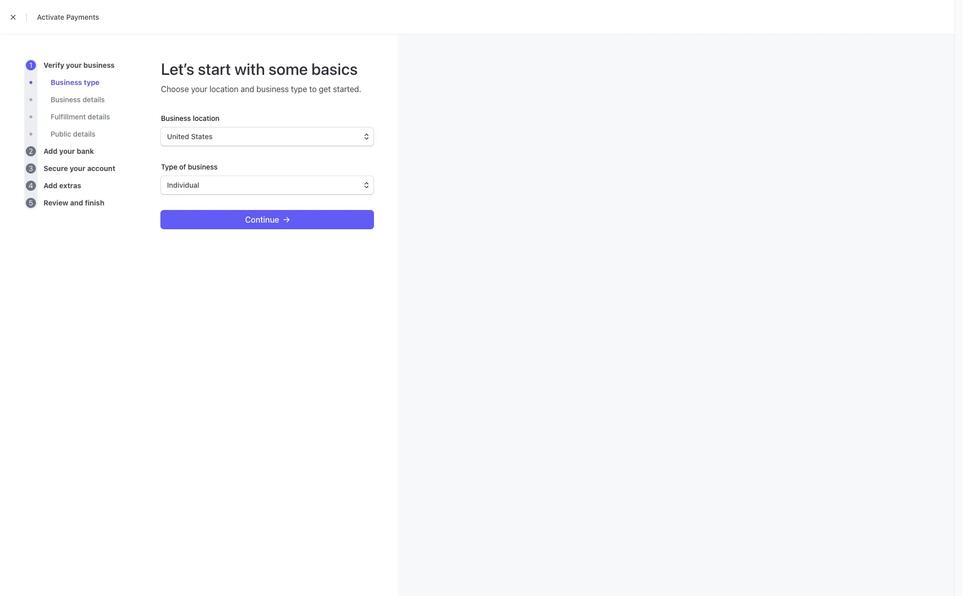 Task type: describe. For each thing, give the bounding box(es) containing it.
to
[[309, 85, 317, 94]]

0 horizontal spatial business
[[188, 162, 218, 171]]

get
[[319, 85, 331, 94]]

choose
[[161, 85, 189, 94]]

start
[[198, 59, 231, 78]]

let's start with some basics
[[161, 59, 358, 78]]

basics
[[311, 59, 358, 78]]

4
[[29, 181, 33, 190]]

3
[[29, 164, 33, 173]]

continue
[[245, 215, 279, 224]]

type
[[161, 162, 177, 171]]

business type link
[[51, 77, 100, 88]]

0 vertical spatial business
[[256, 85, 289, 94]]

payments
[[66, 13, 99, 21]]

of
[[179, 162, 186, 171]]

1 horizontal spatial type
[[291, 85, 307, 94]]

2
[[29, 147, 33, 155]]

continue button
[[161, 211, 373, 229]]

svg image
[[283, 217, 289, 223]]

1 vertical spatial location
[[193, 114, 219, 122]]



Task type: locate. For each thing, give the bounding box(es) containing it.
1 vertical spatial business
[[161, 114, 191, 122]]

business right of in the top left of the page
[[188, 162, 218, 171]]

activate
[[37, 13, 64, 21]]

0 horizontal spatial type
[[84, 78, 100, 87]]

activate payments
[[37, 13, 99, 21]]

1 vertical spatial business
[[188, 162, 218, 171]]

1 horizontal spatial business
[[256, 85, 289, 94]]

and
[[241, 85, 254, 94]]

business
[[256, 85, 289, 94], [188, 162, 218, 171]]

your
[[191, 85, 207, 94]]

business location
[[161, 114, 219, 122]]

location down start
[[209, 85, 238, 94]]

business type
[[51, 78, 100, 87]]

started.
[[333, 85, 361, 94]]

business down let's start with some basics
[[256, 85, 289, 94]]

0 horizontal spatial business
[[51, 78, 82, 87]]

0 vertical spatial location
[[209, 85, 238, 94]]

business for business type
[[51, 78, 82, 87]]

choose your location and business type to get started.
[[161, 85, 361, 94]]

some
[[268, 59, 308, 78]]

1 horizontal spatial business
[[161, 114, 191, 122]]

business for business location
[[161, 114, 191, 122]]

location down your
[[193, 114, 219, 122]]

location
[[209, 85, 238, 94], [193, 114, 219, 122]]

type
[[84, 78, 100, 87], [291, 85, 307, 94]]

0 vertical spatial business
[[51, 78, 82, 87]]

let's
[[161, 59, 194, 78]]

1
[[29, 61, 32, 69]]

type of business
[[161, 162, 218, 171]]

with
[[234, 59, 265, 78]]

business
[[51, 78, 82, 87], [161, 114, 191, 122]]

5
[[29, 198, 33, 207]]



Task type: vqa. For each thing, say whether or not it's contained in the screenshot.
the Business location
yes



